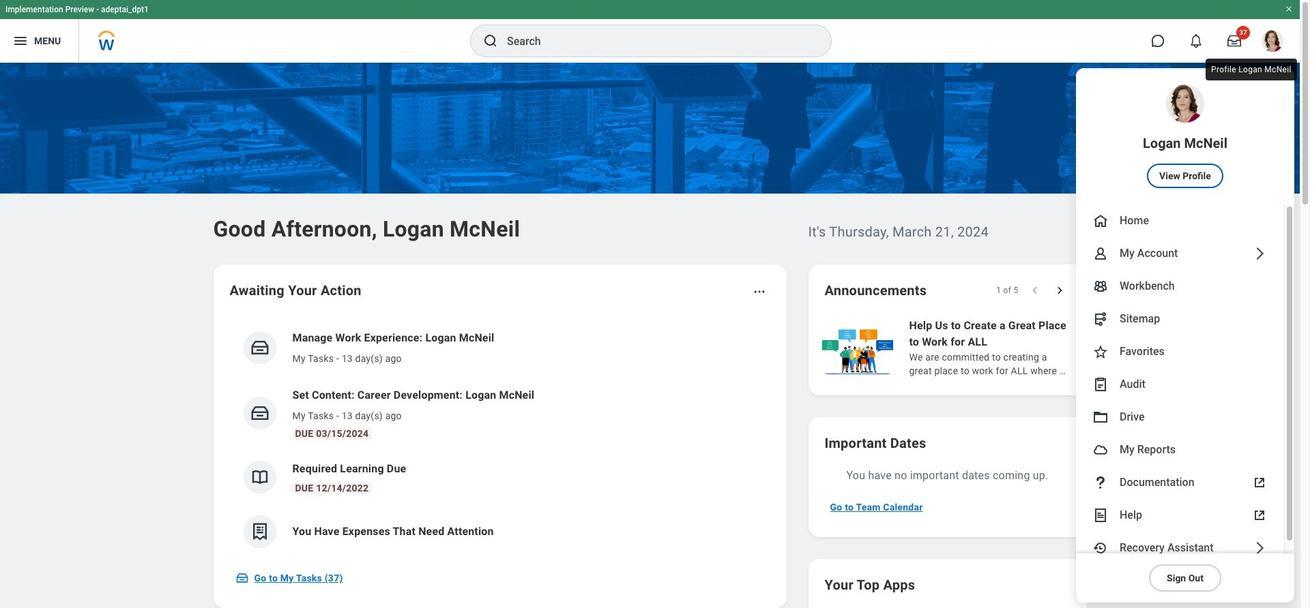Task type: vqa. For each thing, say whether or not it's contained in the screenshot.
View printable version (PDF) icon
no



Task type: describe. For each thing, give the bounding box(es) containing it.
8 menu item from the top
[[1076, 401, 1284, 434]]

logan mcneil image
[[1262, 30, 1284, 52]]

home image
[[1092, 213, 1109, 229]]

contact card matrix manager image
[[1092, 278, 1109, 295]]

avatar image
[[1092, 442, 1109, 459]]

5 menu item from the top
[[1076, 303, 1284, 336]]

9 menu item from the top
[[1076, 434, 1284, 467]]

1 menu item from the top
[[1076, 68, 1294, 205]]

ext link image
[[1251, 475, 1268, 491]]

2 menu item from the top
[[1076, 205, 1284, 237]]

book open image
[[249, 467, 270, 488]]

question image
[[1092, 475, 1109, 491]]

inbox large image
[[1228, 34, 1241, 48]]

6 menu item from the top
[[1076, 336, 1284, 368]]

chevron right image
[[1251, 246, 1268, 262]]

user image
[[1092, 246, 1109, 262]]

10 menu item from the top
[[1076, 467, 1284, 500]]

0 horizontal spatial list
[[230, 319, 770, 560]]

notifications large image
[[1189, 34, 1203, 48]]

document image
[[1092, 508, 1109, 524]]

close environment banner image
[[1285, 5, 1293, 13]]

endpoints image
[[1092, 311, 1109, 328]]

ext link image
[[1251, 508, 1268, 524]]



Task type: locate. For each thing, give the bounding box(es) containing it.
list
[[819, 317, 1310, 379], [230, 319, 770, 560]]

time image
[[1092, 540, 1109, 557]]

star image
[[1092, 344, 1109, 360]]

1 inbox image from the top
[[249, 338, 270, 358]]

4 menu item from the top
[[1076, 270, 1284, 303]]

Search Workday  search field
[[507, 26, 803, 56]]

menu item
[[1076, 68, 1294, 205], [1076, 205, 1284, 237], [1076, 237, 1284, 270], [1076, 270, 1284, 303], [1076, 303, 1284, 336], [1076, 336, 1284, 368], [1076, 368, 1284, 401], [1076, 401, 1284, 434], [1076, 434, 1284, 467], [1076, 467, 1284, 500], [1076, 500, 1284, 532], [1076, 532, 1284, 565]]

1 vertical spatial inbox image
[[249, 403, 270, 424]]

justify image
[[12, 33, 29, 49]]

1 horizontal spatial list
[[819, 317, 1310, 379]]

main content
[[0, 63, 1310, 609]]

12 menu item from the top
[[1076, 532, 1284, 565]]

menu
[[1076, 68, 1294, 603]]

banner
[[0, 0, 1300, 603]]

status
[[996, 285, 1018, 296]]

2 inbox image from the top
[[249, 403, 270, 424]]

tooltip
[[1203, 56, 1300, 83]]

7 menu item from the top
[[1076, 368, 1284, 401]]

0 vertical spatial inbox image
[[249, 338, 270, 358]]

inbox image
[[235, 572, 249, 585]]

dashboard expenses image
[[249, 522, 270, 542]]

inbox image
[[249, 338, 270, 358], [249, 403, 270, 424]]

search image
[[482, 33, 499, 49]]

chevron right image
[[1251, 540, 1268, 557]]

paste image
[[1092, 377, 1109, 393]]

folder open image
[[1092, 409, 1109, 426]]

chevron right small image
[[1053, 284, 1066, 298]]

11 menu item from the top
[[1076, 500, 1284, 532]]

chevron left small image
[[1028, 284, 1042, 298]]

3 menu item from the top
[[1076, 237, 1284, 270]]



